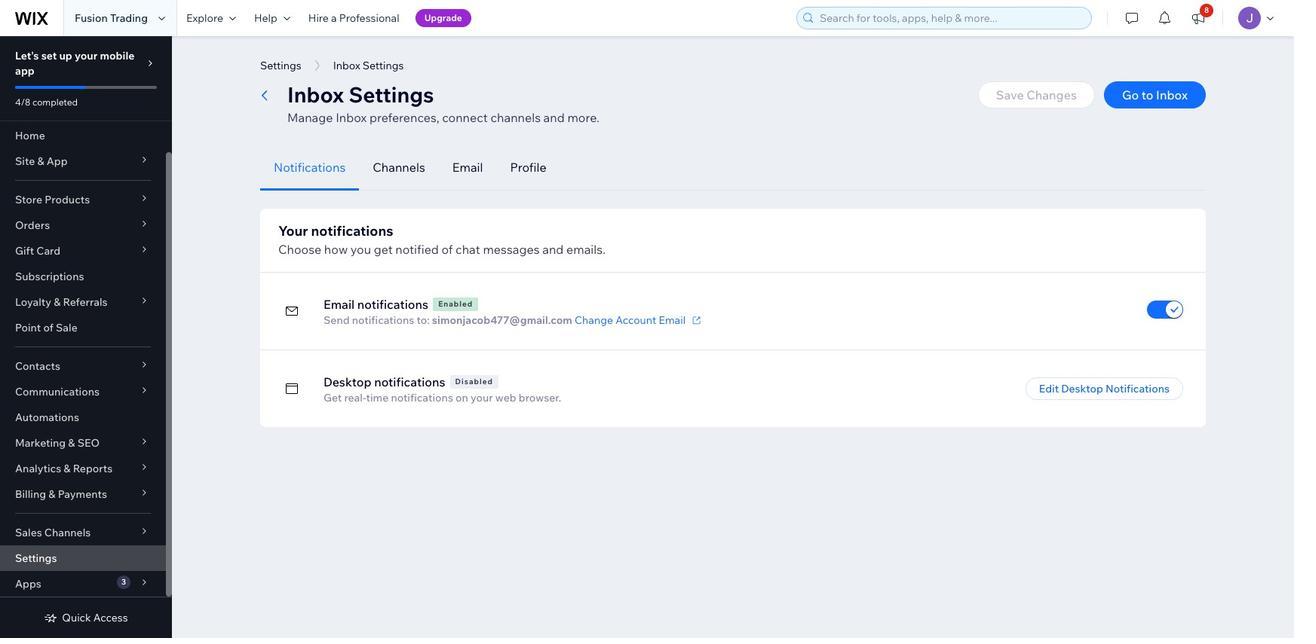 Task type: locate. For each thing, give the bounding box(es) containing it.
go to inbox
[[1122, 87, 1188, 103]]

channels
[[491, 110, 541, 125]]

notifications
[[311, 223, 393, 240], [357, 297, 429, 312], [352, 314, 414, 327], [374, 375, 445, 390], [391, 391, 453, 405]]

4/8
[[15, 97, 30, 108]]

2 horizontal spatial email
[[659, 314, 686, 327]]

your down disabled
[[471, 391, 493, 405]]

and inside inbox settings manage inbox preferences, connect channels and more.
[[544, 110, 565, 125]]

0 horizontal spatial of
[[43, 321, 53, 335]]

payments
[[58, 488, 107, 502]]

Search for tools, apps, help & more... field
[[815, 8, 1087, 29]]

loyalty & referrals button
[[0, 290, 166, 315]]

connect
[[442, 110, 488, 125]]

inbox right to
[[1156, 87, 1188, 103]]

0 vertical spatial email
[[452, 160, 483, 175]]

& left 'seo'
[[68, 437, 75, 450]]

& for loyalty
[[54, 296, 61, 309]]

hire a professional
[[308, 11, 399, 25]]

& for marketing
[[68, 437, 75, 450]]

preferences,
[[370, 110, 439, 125]]

gift card
[[15, 244, 60, 258]]

0 vertical spatial your
[[75, 49, 98, 63]]

notifications for your
[[311, 223, 393, 240]]

1 vertical spatial email
[[324, 297, 355, 312]]

1 vertical spatial your
[[471, 391, 493, 405]]

your right up
[[75, 49, 98, 63]]

desktop
[[324, 375, 372, 390], [1061, 382, 1103, 396]]

and left emails.
[[542, 242, 564, 257]]

0 horizontal spatial notifications
[[274, 160, 346, 175]]

settings up the preferences,
[[349, 81, 434, 108]]

1 horizontal spatial desktop
[[1061, 382, 1103, 396]]

desktop up 'real-'
[[324, 375, 372, 390]]

how
[[324, 242, 348, 257]]

email notifications
[[324, 297, 429, 312]]

real-
[[344, 391, 366, 405]]

1 horizontal spatial notifications
[[1106, 382, 1170, 396]]

app
[[47, 155, 68, 168]]

1 vertical spatial channels
[[44, 526, 91, 540]]

email down connect
[[452, 160, 483, 175]]

notifications up to:
[[357, 297, 429, 312]]

hire
[[308, 11, 329, 25]]

you
[[351, 242, 371, 257]]

notifications inside your notifications choose how you get notified of chat messages and emails.
[[311, 223, 393, 240]]

contacts
[[15, 360, 60, 373]]

card
[[36, 244, 60, 258]]

home link
[[0, 123, 166, 149]]

desktop right the edit
[[1061, 382, 1103, 396]]

channels down the preferences,
[[373, 160, 425, 175]]

your notifications choose how you get notified of chat messages and emails.
[[278, 223, 606, 257]]

notifications up time
[[374, 375, 445, 390]]

your inside the 'let's set up your mobile app'
[[75, 49, 98, 63]]

inbox down hire a professional link
[[333, 59, 360, 72]]

0 vertical spatial channels
[[373, 160, 425, 175]]

fusion trading
[[75, 11, 148, 25]]

seo
[[77, 437, 100, 450]]

set
[[41, 49, 57, 63]]

& left reports
[[64, 462, 71, 476]]

edit desktop notifications button
[[1026, 378, 1183, 401]]

of left sale
[[43, 321, 53, 335]]

and inside your notifications choose how you get notified of chat messages and emails.
[[542, 242, 564, 257]]

of
[[442, 242, 453, 257], [43, 321, 53, 335]]

1 horizontal spatial of
[[442, 242, 453, 257]]

email right account
[[659, 314, 686, 327]]

inbox inside the go to inbox button
[[1156, 87, 1188, 103]]

email
[[452, 160, 483, 175], [324, 297, 355, 312], [659, 314, 686, 327]]

& inside popup button
[[54, 296, 61, 309]]

send
[[324, 314, 350, 327]]

explore
[[186, 11, 223, 25]]

&
[[37, 155, 44, 168], [54, 296, 61, 309], [68, 437, 75, 450], [64, 462, 71, 476], [48, 488, 55, 502]]

inbox settings
[[333, 59, 404, 72]]

email up send
[[324, 297, 355, 312]]

settings inside button
[[260, 59, 301, 72]]

app
[[15, 64, 35, 78]]

notifications for send
[[352, 314, 414, 327]]

and left the more.
[[544, 110, 565, 125]]

0 horizontal spatial your
[[75, 49, 98, 63]]

notified
[[395, 242, 439, 257]]

inbox inside inbox settings button
[[333, 59, 360, 72]]

upgrade
[[424, 12, 462, 23]]

0 horizontal spatial channels
[[44, 526, 91, 540]]

notifications down email notifications
[[352, 314, 414, 327]]

settings down professional
[[363, 59, 404, 72]]

notifications inside button
[[1106, 382, 1170, 396]]

notifications up you
[[311, 223, 393, 240]]

billing & payments button
[[0, 482, 166, 508]]

2 vertical spatial email
[[659, 314, 686, 327]]

a
[[331, 11, 337, 25]]

& right site
[[37, 155, 44, 168]]

chat
[[456, 242, 480, 257]]

1 vertical spatial of
[[43, 321, 53, 335]]

0 vertical spatial and
[[544, 110, 565, 125]]

8 button
[[1182, 0, 1215, 36]]

desktop inside edit desktop notifications button
[[1061, 382, 1103, 396]]

channels up settings link
[[44, 526, 91, 540]]

fusion
[[75, 11, 108, 25]]

enabled
[[438, 299, 473, 309]]

to:
[[417, 314, 430, 327]]

more.
[[567, 110, 600, 125]]

site & app button
[[0, 149, 166, 174]]

settings down help button
[[260, 59, 301, 72]]

loyalty
[[15, 296, 51, 309]]

change account email
[[575, 314, 686, 327]]

3
[[121, 578, 126, 588]]

1 horizontal spatial email
[[452, 160, 483, 175]]

billing & payments
[[15, 488, 107, 502]]

store products
[[15, 193, 90, 207]]

your
[[278, 223, 308, 240]]

channels inside dropdown button
[[44, 526, 91, 540]]

0 horizontal spatial email
[[324, 297, 355, 312]]

point
[[15, 321, 41, 335]]

1 horizontal spatial your
[[471, 391, 493, 405]]

up
[[59, 49, 72, 63]]

your
[[75, 49, 98, 63], [471, 391, 493, 405]]

notifications left on
[[391, 391, 453, 405]]

subscriptions
[[15, 270, 84, 284]]

1 horizontal spatial channels
[[373, 160, 425, 175]]

let's set up your mobile app
[[15, 49, 135, 78]]

edit desktop notifications
[[1039, 382, 1170, 396]]

site & app
[[15, 155, 68, 168]]

1 vertical spatial notifications
[[1106, 382, 1170, 396]]

subscriptions link
[[0, 264, 166, 290]]

to
[[1142, 87, 1154, 103]]

get real-time notifications on your web browser.
[[324, 391, 561, 405]]

0 vertical spatial of
[[442, 242, 453, 257]]

of left chat
[[442, 242, 453, 257]]

profile
[[510, 160, 547, 175]]

billing
[[15, 488, 46, 502]]

& right loyalty
[[54, 296, 61, 309]]

& right billing
[[48, 488, 55, 502]]

settings down sales at the left bottom
[[15, 552, 57, 566]]

1 vertical spatial and
[[542, 242, 564, 257]]



Task type: describe. For each thing, give the bounding box(es) containing it.
& for site
[[37, 155, 44, 168]]

store
[[15, 193, 42, 207]]

sale
[[56, 321, 78, 335]]

trading
[[110, 11, 148, 25]]

contacts button
[[0, 354, 166, 379]]

0 vertical spatial notifications
[[274, 160, 346, 175]]

mobile
[[100, 49, 135, 63]]

of inside the sidebar element
[[43, 321, 53, 335]]

settings link
[[0, 546, 166, 572]]

sales channels button
[[0, 520, 166, 546]]

get
[[324, 391, 342, 405]]

completed
[[32, 97, 78, 108]]

change account email link
[[575, 314, 704, 327]]

disabled
[[455, 377, 493, 387]]

automations
[[15, 411, 79, 425]]

referrals
[[63, 296, 108, 309]]

quick access button
[[44, 612, 128, 625]]

browser.
[[519, 391, 561, 405]]

gift card button
[[0, 238, 166, 264]]

sales
[[15, 526, 42, 540]]

& for analytics
[[64, 462, 71, 476]]

web
[[495, 391, 516, 405]]

analytics & reports button
[[0, 456, 166, 482]]

let's
[[15, 49, 39, 63]]

help button
[[245, 0, 299, 36]]

products
[[45, 193, 90, 207]]

0 horizontal spatial desktop
[[324, 375, 372, 390]]

messages
[[483, 242, 540, 257]]

gift
[[15, 244, 34, 258]]

inbox up manage
[[287, 81, 344, 108]]

settings inside the sidebar element
[[15, 552, 57, 566]]

email for email
[[452, 160, 483, 175]]

marketing
[[15, 437, 66, 450]]

automations link
[[0, 405, 166, 431]]

hire a professional link
[[299, 0, 409, 36]]

settings inside button
[[363, 59, 404, 72]]

communications
[[15, 385, 100, 399]]

choose
[[278, 242, 321, 257]]

marketing & seo
[[15, 437, 100, 450]]

8
[[1205, 5, 1209, 15]]

marketing & seo button
[[0, 431, 166, 456]]

help
[[254, 11, 277, 25]]

communications button
[[0, 379, 166, 405]]

notifications for email
[[357, 297, 429, 312]]

& for billing
[[48, 488, 55, 502]]

email for email notifications
[[324, 297, 355, 312]]

change
[[575, 314, 613, 327]]

account
[[616, 314, 656, 327]]

inbox right manage
[[336, 110, 367, 125]]

quick access
[[62, 612, 128, 625]]

time
[[366, 391, 389, 405]]

of inside your notifications choose how you get notified of chat messages and emails.
[[442, 242, 453, 257]]

inbox settings button
[[326, 54, 411, 77]]

orders button
[[0, 213, 166, 238]]

access
[[93, 612, 128, 625]]

home
[[15, 129, 45, 143]]

site
[[15, 155, 35, 168]]

edit
[[1039, 382, 1059, 396]]

sales channels
[[15, 526, 91, 540]]

simonjacob477@gmail.com
[[432, 314, 572, 327]]

store products button
[[0, 187, 166, 213]]

point of sale link
[[0, 315, 166, 341]]

reports
[[73, 462, 113, 476]]

on
[[456, 391, 468, 405]]

analytics & reports
[[15, 462, 113, 476]]

desktop notifications
[[324, 375, 445, 390]]

quick
[[62, 612, 91, 625]]

sidebar element
[[0, 36, 172, 639]]

settings button
[[253, 54, 309, 77]]

professional
[[339, 11, 399, 25]]

inbox settings manage inbox preferences, connect channels and more.
[[287, 81, 600, 125]]

go to inbox button
[[1104, 81, 1206, 109]]

manage
[[287, 110, 333, 125]]

upgrade button
[[415, 9, 471, 27]]

orders
[[15, 219, 50, 232]]

settings inside inbox settings manage inbox preferences, connect channels and more.
[[349, 81, 434, 108]]

notifications for desktop
[[374, 375, 445, 390]]

analytics
[[15, 462, 61, 476]]



Task type: vqa. For each thing, say whether or not it's contained in the screenshot.
Role(s) * Select one or more roles for the people you're inviting. To create roles or edit permissions, go to Manage Roles.
no



